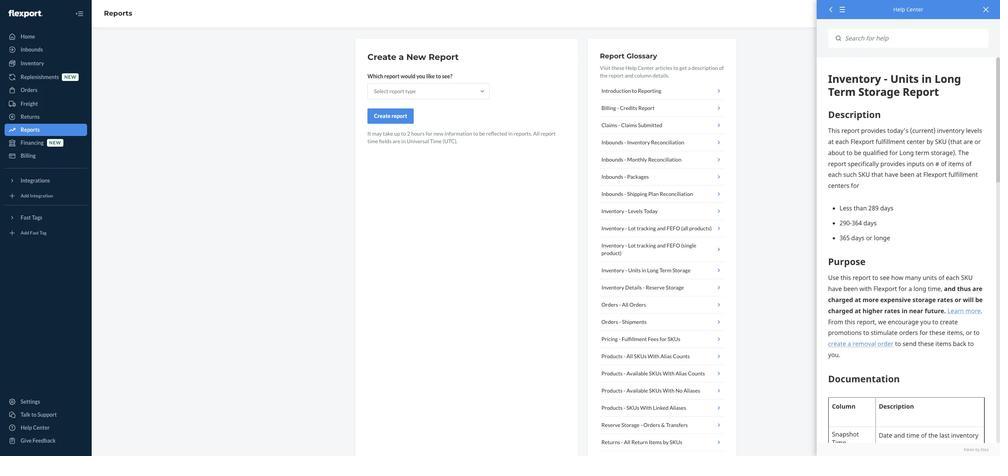 Task type: describe. For each thing, give the bounding box(es) containing it.
all for products
[[627, 353, 633, 360]]

- up returns - all return items by skus
[[641, 422, 643, 428]]

report for create report
[[392, 113, 407, 119]]

report for which report would you like to see?
[[384, 73, 400, 79]]

get
[[680, 65, 687, 71]]

- for products - all skus with alias counts
[[624, 353, 626, 360]]

levels
[[628, 208, 643, 214]]

would
[[401, 73, 415, 79]]

to inside button
[[31, 411, 37, 418]]

0 vertical spatial center
[[907, 6, 924, 13]]

0 horizontal spatial help
[[21, 424, 32, 431]]

orders - shipments button
[[600, 314, 724, 331]]

fulfillment
[[622, 336, 647, 342]]

pricing - fulfillment fees for skus
[[602, 336, 680, 342]]

products - available skus with no aliases button
[[600, 382, 724, 400]]

select report type
[[374, 88, 416, 94]]

settings
[[21, 399, 40, 405]]

skus up reserve storage - orders & transfers on the bottom
[[627, 405, 639, 411]]

fast tags
[[21, 214, 42, 221]]

products for products - skus with linked aliases
[[602, 405, 623, 411]]

help center link
[[5, 422, 87, 434]]

inbounds - monthly reconciliation
[[602, 156, 682, 163]]

billing link
[[5, 150, 87, 162]]

0 horizontal spatial reserve
[[602, 422, 621, 428]]

submitted
[[638, 122, 662, 128]]

of
[[719, 65, 724, 71]]

report for select report type
[[389, 88, 404, 94]]

billing for billing
[[21, 152, 36, 159]]

articles
[[655, 65, 673, 71]]

column
[[635, 72, 652, 79]]

skus down pricing - fulfillment fees for skus on the bottom right
[[634, 353, 647, 360]]

inbounds - packages button
[[600, 168, 724, 186]]

- for inbounds - inventory reconciliation
[[624, 139, 626, 146]]

time
[[430, 138, 442, 144]]

products - all skus with alias counts button
[[600, 348, 724, 365]]

may
[[372, 130, 382, 137]]

2
[[407, 130, 410, 137]]

fefo for (all
[[667, 225, 680, 232]]

inbounds for inbounds - packages
[[602, 173, 623, 180]]

reflected
[[486, 130, 507, 137]]

inventory for inventory - units in long term storage
[[602, 267, 624, 274]]

settings link
[[5, 396, 87, 408]]

and for inventory - lot tracking and fefo (single product)
[[657, 242, 666, 249]]

new inside it may take up to 2 hours for new information to be reflected in reports. all report time fields are in universal time (utc).
[[434, 130, 444, 137]]

tracking for (single
[[637, 242, 656, 249]]

transfers
[[666, 422, 688, 428]]

returns link
[[5, 111, 87, 123]]

to inside button
[[632, 87, 637, 94]]

skus up products - available skus with no aliases on the bottom right of the page
[[649, 370, 662, 377]]

inventory - levels today
[[602, 208, 658, 214]]

report glossary
[[600, 52, 657, 60]]

0 horizontal spatial in
[[401, 138, 406, 144]]

report inside visit these help center articles to get a description of the report and column details.
[[609, 72, 624, 79]]

with for products - available skus with no aliases
[[663, 387, 675, 394]]

to right like on the top left of page
[[436, 73, 441, 79]]

see?
[[442, 73, 452, 79]]

lot for inventory - lot tracking and fefo (single product)
[[628, 242, 636, 249]]

create for create report
[[374, 113, 391, 119]]

tag
[[40, 230, 47, 236]]

with left the linked
[[640, 405, 652, 411]]

inventory - units in long term storage
[[602, 267, 691, 274]]

orders for orders - shipments
[[602, 319, 618, 325]]

talk to support
[[21, 411, 57, 418]]

orders for orders
[[21, 87, 38, 93]]

elevio by dixa
[[964, 447, 989, 452]]

up
[[394, 130, 400, 137]]

with for products - available skus with alias counts
[[663, 370, 675, 377]]

- for products - available skus with no aliases
[[624, 387, 626, 394]]

monthly
[[627, 156, 647, 163]]

take
[[383, 130, 393, 137]]

freight link
[[5, 98, 87, 110]]

inventory - lot tracking and fefo (single product) button
[[600, 237, 724, 262]]

- for returns - all return items by skus
[[621, 439, 623, 446]]

1 vertical spatial fast
[[30, 230, 39, 236]]

and for inventory - lot tracking and fefo (all products)
[[657, 225, 666, 232]]

reports.
[[514, 130, 532, 137]]

report for create a new report
[[429, 52, 459, 62]]

are
[[393, 138, 400, 144]]

reporting
[[638, 87, 661, 94]]

which
[[368, 73, 383, 79]]

inventory link
[[5, 57, 87, 70]]

inventory for inventory - lot tracking and fefo (single product)
[[602, 242, 624, 249]]

- for inventory - lot tracking and fefo (single product)
[[625, 242, 627, 249]]

add fast tag link
[[5, 227, 87, 239]]

inbounds link
[[5, 44, 87, 56]]

returns - all return items by skus
[[602, 439, 683, 446]]

inbounds for inbounds - monthly reconciliation
[[602, 156, 623, 163]]

add for add integration
[[21, 193, 29, 199]]

information
[[445, 130, 472, 137]]

products - skus with linked aliases button
[[600, 400, 724, 417]]

claims - claims submitted button
[[600, 117, 724, 134]]

and inside visit these help center articles to get a description of the report and column details.
[[625, 72, 634, 79]]

feedback
[[33, 437, 56, 444]]

0 vertical spatial reserve
[[646, 284, 665, 291]]

these
[[612, 65, 625, 71]]

give
[[21, 437, 32, 444]]

0 vertical spatial help center
[[894, 6, 924, 13]]

- for pricing - fulfillment fees for skus
[[619, 336, 621, 342]]

description
[[692, 65, 718, 71]]

inventory up monthly
[[627, 139, 650, 146]]

available for products - available skus with alias counts
[[627, 370, 648, 377]]

for inside it may take up to 2 hours for new information to be reflected in reports. all report time fields are in universal time (utc).
[[426, 130, 433, 137]]

(single
[[681, 242, 696, 249]]

add for add fast tag
[[21, 230, 29, 236]]

inbounds - shipping plan reconciliation
[[602, 191, 693, 197]]

billing for billing - credits report
[[602, 105, 616, 111]]

dixa
[[981, 447, 989, 452]]

it
[[368, 130, 371, 137]]

- for inventory - levels today
[[625, 208, 627, 214]]

0 vertical spatial help
[[894, 6, 905, 13]]

like
[[426, 73, 435, 79]]

1 vertical spatial reports
[[21, 126, 40, 133]]

visit these help center articles to get a description of the report and column details.
[[600, 65, 724, 79]]

add integration
[[21, 193, 53, 199]]

- for orders - all orders
[[619, 301, 621, 308]]

to left be
[[473, 130, 478, 137]]

reconciliation for inbounds - inventory reconciliation
[[651, 139, 685, 146]]

time
[[368, 138, 378, 144]]

- for inbounds - shipping plan reconciliation
[[624, 191, 626, 197]]

integration
[[30, 193, 53, 199]]

- right the details
[[643, 284, 645, 291]]

1 vertical spatial aliases
[[670, 405, 686, 411]]

products)
[[689, 225, 712, 232]]

type
[[405, 88, 416, 94]]

items
[[649, 439, 662, 446]]

new for replenishments
[[64, 74, 76, 80]]

add fast tag
[[21, 230, 47, 236]]

help inside visit these help center articles to get a description of the report and column details.
[[626, 65, 637, 71]]

be
[[479, 130, 485, 137]]

inventory - lot tracking and fefo (all products) button
[[600, 220, 724, 237]]

create report
[[374, 113, 407, 119]]

&
[[661, 422, 665, 428]]

inventory for inventory
[[21, 60, 44, 66]]

support
[[38, 411, 57, 418]]

replenishments
[[21, 74, 59, 80]]

no
[[676, 387, 683, 394]]



Task type: locate. For each thing, give the bounding box(es) containing it.
products - available skus with no aliases
[[602, 387, 700, 394]]

- for products - available skus with alias counts
[[624, 370, 626, 377]]

1 horizontal spatial center
[[638, 65, 654, 71]]

1 vertical spatial storage
[[666, 284, 684, 291]]

0 vertical spatial in
[[508, 130, 513, 137]]

to right talk
[[31, 411, 37, 418]]

financing
[[21, 139, 44, 146]]

2 horizontal spatial help
[[894, 6, 905, 13]]

0 horizontal spatial alias
[[661, 353, 672, 360]]

new up "time"
[[434, 130, 444, 137]]

0 vertical spatial available
[[627, 370, 648, 377]]

details
[[625, 284, 642, 291]]

0 vertical spatial lot
[[628, 225, 636, 232]]

help center up give feedback
[[21, 424, 50, 431]]

2 add from the top
[[21, 230, 29, 236]]

0 vertical spatial reports
[[104, 9, 132, 18]]

orders left &
[[644, 422, 660, 428]]

all right "reports."
[[533, 130, 540, 137]]

3 products from the top
[[602, 387, 623, 394]]

returns inside "button"
[[602, 439, 620, 446]]

- left units
[[625, 267, 627, 274]]

report for billing - credits report
[[638, 105, 655, 111]]

2 available from the top
[[627, 387, 648, 394]]

add left integration at the left
[[21, 193, 29, 199]]

lot down inventory - levels today at the top of the page
[[628, 225, 636, 232]]

report inside button
[[638, 105, 655, 111]]

inbounds for inbounds - shipping plan reconciliation
[[602, 191, 623, 197]]

0 vertical spatial create
[[368, 52, 396, 62]]

available down products - all skus with alias counts
[[627, 370, 648, 377]]

claims down credits
[[621, 122, 637, 128]]

lot for inventory - lot tracking and fefo (all products)
[[628, 225, 636, 232]]

to left 2
[[401, 130, 406, 137]]

glossary
[[627, 52, 657, 60]]

1 horizontal spatial report
[[600, 52, 625, 60]]

billing down "financing"
[[21, 152, 36, 159]]

1 vertical spatial returns
[[602, 439, 620, 446]]

1 horizontal spatial in
[[508, 130, 513, 137]]

by inside "button"
[[663, 439, 669, 446]]

skus inside "button"
[[670, 439, 683, 446]]

orders link
[[5, 84, 87, 96]]

report up up
[[392, 113, 407, 119]]

create report button
[[368, 109, 414, 124]]

0 vertical spatial and
[[625, 72, 634, 79]]

- left return
[[621, 439, 623, 446]]

1 horizontal spatial by
[[976, 447, 980, 452]]

introduction to reporting button
[[600, 83, 724, 100]]

1 horizontal spatial returns
[[602, 439, 620, 446]]

1 horizontal spatial reports
[[104, 9, 132, 18]]

1 horizontal spatial reserve
[[646, 284, 665, 291]]

all down fulfillment
[[627, 353, 633, 360]]

0 vertical spatial fefo
[[667, 225, 680, 232]]

lot up units
[[628, 242, 636, 249]]

shipping
[[627, 191, 647, 197]]

claims - claims submitted
[[602, 122, 662, 128]]

elevio by dixa link
[[828, 447, 989, 452]]

close navigation image
[[75, 9, 84, 18]]

0 vertical spatial alias
[[661, 353, 672, 360]]

2 horizontal spatial report
[[638, 105, 655, 111]]

- down the billing - credits report
[[618, 122, 620, 128]]

returns down freight
[[21, 113, 40, 120]]

report down reporting
[[638, 105, 655, 111]]

0 vertical spatial by
[[663, 439, 669, 446]]

new up billing link
[[49, 140, 61, 146]]

counts for products - available skus with alias counts
[[688, 370, 705, 377]]

- left packages
[[624, 173, 626, 180]]

tracking inside inventory - lot tracking and fefo (single product)
[[637, 242, 656, 249]]

billing inside button
[[602, 105, 616, 111]]

0 vertical spatial for
[[426, 130, 433, 137]]

1 horizontal spatial new
[[64, 74, 76, 80]]

select
[[374, 88, 388, 94]]

inventory - lot tracking and fefo (single product)
[[602, 242, 696, 256]]

inbounds down home
[[21, 46, 43, 53]]

1 vertical spatial fefo
[[667, 242, 680, 249]]

create up which
[[368, 52, 396, 62]]

0 horizontal spatial a
[[399, 52, 404, 62]]

billing
[[602, 105, 616, 111], [21, 152, 36, 159]]

freight
[[21, 100, 38, 107]]

- left shipping
[[624, 191, 626, 197]]

0 vertical spatial storage
[[673, 267, 691, 274]]

claims
[[602, 122, 617, 128], [621, 122, 637, 128]]

reserve up returns - all return items by skus
[[602, 422, 621, 428]]

fefo left (all
[[667, 225, 680, 232]]

inventory - lot tracking and fefo (all products)
[[602, 225, 712, 232]]

report inside it may take up to 2 hours for new information to be reflected in reports. all report time fields are in universal time (utc).
[[541, 130, 556, 137]]

with down fees
[[648, 353, 660, 360]]

1 vertical spatial reserve
[[602, 422, 621, 428]]

packages
[[627, 173, 649, 180]]

skus down products - available skus with alias counts
[[649, 387, 662, 394]]

reserve storage - orders & transfers button
[[600, 417, 724, 434]]

long
[[647, 267, 659, 274]]

1 vertical spatial center
[[638, 65, 654, 71]]

plan
[[648, 191, 659, 197]]

1 vertical spatial add
[[21, 230, 29, 236]]

integrations button
[[5, 175, 87, 187]]

inbounds - monthly reconciliation button
[[600, 151, 724, 168]]

2 lot from the top
[[628, 242, 636, 249]]

fefo inside inventory - lot tracking and fefo (single product)
[[667, 242, 680, 249]]

fast inside dropdown button
[[21, 214, 31, 221]]

1 horizontal spatial help center
[[894, 6, 924, 13]]

add inside add integration link
[[21, 193, 29, 199]]

tracking for (all
[[637, 225, 656, 232]]

- up products - skus with linked aliases
[[624, 387, 626, 394]]

inventory inside inventory - lot tracking and fefo (single product)
[[602, 242, 624, 249]]

1 vertical spatial and
[[657, 225, 666, 232]]

inbounds - packages
[[602, 173, 649, 180]]

1 horizontal spatial help
[[626, 65, 637, 71]]

0 horizontal spatial reports
[[21, 126, 40, 133]]

1 available from the top
[[627, 370, 648, 377]]

1 lot from the top
[[628, 225, 636, 232]]

- for products - skus with linked aliases
[[624, 405, 626, 411]]

add integration link
[[5, 190, 87, 202]]

report up the see?
[[429, 52, 459, 62]]

4 products from the top
[[602, 405, 623, 411]]

orders up orders - shipments
[[602, 301, 618, 308]]

inventory
[[21, 60, 44, 66], [627, 139, 650, 146], [602, 208, 624, 214], [602, 225, 624, 232], [602, 242, 624, 249], [602, 267, 624, 274], [602, 284, 624, 291]]

report down these
[[609, 72, 624, 79]]

- down products - all skus with alias counts
[[624, 370, 626, 377]]

storage down term
[[666, 284, 684, 291]]

inbounds - shipping plan reconciliation button
[[600, 186, 724, 203]]

- left "levels"
[[625, 208, 627, 214]]

aliases right the linked
[[670, 405, 686, 411]]

- for orders - shipments
[[619, 319, 621, 325]]

reconciliation down the claims - claims submitted button
[[651, 139, 685, 146]]

claims down the billing - credits report
[[602, 122, 617, 128]]

give feedback button
[[5, 435, 87, 447]]

2 tracking from the top
[[637, 242, 656, 249]]

0 horizontal spatial report
[[429, 52, 459, 62]]

to left get
[[674, 65, 679, 71]]

add inside add fast tag link
[[21, 230, 29, 236]]

2 vertical spatial storage
[[622, 422, 640, 428]]

skus inside button
[[668, 336, 680, 342]]

inventory - levels today button
[[600, 203, 724, 220]]

new for financing
[[49, 140, 61, 146]]

returns - all return items by skus button
[[600, 434, 724, 451]]

0 horizontal spatial center
[[33, 424, 50, 431]]

storage right term
[[673, 267, 691, 274]]

a
[[399, 52, 404, 62], [688, 65, 691, 71]]

tracking down the inventory - lot tracking and fefo (all products)
[[637, 242, 656, 249]]

center inside help center link
[[33, 424, 50, 431]]

for
[[426, 130, 433, 137], [660, 336, 667, 342]]

skus down transfers
[[670, 439, 683, 446]]

1 vertical spatial alias
[[676, 370, 687, 377]]

inbounds left packages
[[602, 173, 623, 180]]

returns for returns
[[21, 113, 40, 120]]

in inside inventory - units in long term storage button
[[642, 267, 646, 274]]

center
[[907, 6, 924, 13], [638, 65, 654, 71], [33, 424, 50, 431]]

- for inventory - units in long term storage
[[625, 267, 627, 274]]

- for inbounds - monthly reconciliation
[[624, 156, 626, 163]]

1 vertical spatial billing
[[21, 152, 36, 159]]

inbounds down inbounds - packages
[[602, 191, 623, 197]]

2 vertical spatial reconciliation
[[660, 191, 693, 197]]

the
[[600, 72, 608, 79]]

1 vertical spatial new
[[434, 130, 444, 137]]

with left the no
[[663, 387, 675, 394]]

inbounds for inbounds
[[21, 46, 43, 53]]

by right items
[[663, 439, 669, 446]]

a inside visit these help center articles to get a description of the report and column details.
[[688, 65, 691, 71]]

1 horizontal spatial billing
[[602, 105, 616, 111]]

create inside the create report "button"
[[374, 113, 391, 119]]

products for products - available skus with no aliases
[[602, 387, 623, 394]]

add down fast tags
[[21, 230, 29, 236]]

center up "column"
[[638, 65, 654, 71]]

aliases right the no
[[684, 387, 700, 394]]

credits
[[620, 105, 637, 111]]

to inside visit these help center articles to get a description of the report and column details.
[[674, 65, 679, 71]]

- left shipments
[[619, 319, 621, 325]]

home
[[21, 33, 35, 40]]

available for products - available skus with no aliases
[[627, 387, 648, 394]]

1 vertical spatial a
[[688, 65, 691, 71]]

inventory inside "link"
[[21, 60, 44, 66]]

returns
[[21, 113, 40, 120], [602, 439, 620, 446]]

inbounds
[[21, 46, 43, 53], [602, 139, 623, 146], [602, 156, 623, 163], [602, 173, 623, 180], [602, 191, 623, 197]]

for inside button
[[660, 336, 667, 342]]

1 vertical spatial tracking
[[637, 242, 656, 249]]

2 horizontal spatial center
[[907, 6, 924, 13]]

0 horizontal spatial help center
[[21, 424, 50, 431]]

0 vertical spatial aliases
[[684, 387, 700, 394]]

products - all skus with alias counts
[[602, 353, 690, 360]]

hours
[[411, 130, 425, 137]]

all left return
[[624, 439, 631, 446]]

1 horizontal spatial claims
[[621, 122, 637, 128]]

inbounds for inbounds - inventory reconciliation
[[602, 139, 623, 146]]

(all
[[681, 225, 688, 232]]

products for products - all skus with alias counts
[[602, 353, 623, 360]]

0 horizontal spatial claims
[[602, 122, 617, 128]]

inventory up product)
[[602, 242, 624, 249]]

inbounds - inventory reconciliation
[[602, 139, 685, 146]]

alias for products - available skus with alias counts
[[676, 370, 687, 377]]

1 products from the top
[[602, 353, 623, 360]]

1 vertical spatial help center
[[21, 424, 50, 431]]

inventory up orders - all orders at the bottom of page
[[602, 284, 624, 291]]

reconciliation for inbounds - monthly reconciliation
[[648, 156, 682, 163]]

create a new report
[[368, 52, 459, 62]]

lot inside inventory - lot tracking and fefo (single product)
[[628, 242, 636, 249]]

all up orders - shipments
[[622, 301, 629, 308]]

report
[[429, 52, 459, 62], [600, 52, 625, 60], [638, 105, 655, 111]]

0 vertical spatial returns
[[21, 113, 40, 120]]

2 fefo from the top
[[667, 242, 680, 249]]

new up orders link
[[64, 74, 76, 80]]

reports
[[104, 9, 132, 18], [21, 126, 40, 133]]

returns left return
[[602, 439, 620, 446]]

reconciliation down inbounds - inventory reconciliation button
[[648, 156, 682, 163]]

center down talk to support
[[33, 424, 50, 431]]

0 vertical spatial add
[[21, 193, 29, 199]]

all inside "button"
[[624, 439, 631, 446]]

Search search field
[[841, 29, 989, 48]]

- for inventory - lot tracking and fefo (all products)
[[625, 225, 627, 232]]

- inside inventory - lot tracking and fefo (single product)
[[625, 242, 627, 249]]

flexport logo image
[[8, 10, 43, 17]]

tags
[[32, 214, 42, 221]]

1 vertical spatial in
[[401, 138, 406, 144]]

fefo for (single
[[667, 242, 680, 249]]

- for billing - credits report
[[617, 105, 619, 111]]

universal
[[407, 138, 429, 144]]

0 horizontal spatial billing
[[21, 152, 36, 159]]

2 horizontal spatial in
[[642, 267, 646, 274]]

inbounds up inbounds - packages
[[602, 156, 623, 163]]

storage up return
[[622, 422, 640, 428]]

1 vertical spatial by
[[976, 447, 980, 452]]

1 horizontal spatial for
[[660, 336, 667, 342]]

and inside inventory - lot tracking and fefo (single product)
[[657, 242, 666, 249]]

- down "claims - claims submitted"
[[624, 139, 626, 146]]

1 vertical spatial available
[[627, 387, 648, 394]]

2 claims from the left
[[621, 122, 637, 128]]

alias up the no
[[676, 370, 687, 377]]

tracking
[[637, 225, 656, 232], [637, 242, 656, 249]]

1 vertical spatial reports link
[[5, 124, 87, 136]]

counts for products - all skus with alias counts
[[673, 353, 690, 360]]

1 claims from the left
[[602, 122, 617, 128]]

reserve down long
[[646, 284, 665, 291]]

2 horizontal spatial new
[[434, 130, 444, 137]]

inventory down product)
[[602, 267, 624, 274]]

2 vertical spatial and
[[657, 242, 666, 249]]

0 horizontal spatial new
[[49, 140, 61, 146]]

inventory down inventory - levels today at the top of the page
[[602, 225, 624, 232]]

-
[[617, 105, 619, 111], [618, 122, 620, 128], [624, 139, 626, 146], [624, 156, 626, 163], [624, 173, 626, 180], [624, 191, 626, 197], [625, 208, 627, 214], [625, 225, 627, 232], [625, 242, 627, 249], [625, 267, 627, 274], [643, 284, 645, 291], [619, 301, 621, 308], [619, 319, 621, 325], [619, 336, 621, 342], [624, 353, 626, 360], [624, 370, 626, 377], [624, 387, 626, 394], [624, 405, 626, 411], [641, 422, 643, 428], [621, 439, 623, 446]]

1 vertical spatial for
[[660, 336, 667, 342]]

add
[[21, 193, 29, 199], [21, 230, 29, 236]]

and down inventory - levels today button
[[657, 225, 666, 232]]

reports link
[[104, 9, 132, 18], [5, 124, 87, 136]]

all for returns
[[624, 439, 631, 446]]

products - skus with linked aliases
[[602, 405, 686, 411]]

2 vertical spatial in
[[642, 267, 646, 274]]

orders up freight
[[21, 87, 38, 93]]

- up inventory - units in long term storage
[[625, 242, 627, 249]]

orders
[[21, 87, 38, 93], [602, 301, 618, 308], [630, 301, 646, 308], [602, 319, 618, 325], [644, 422, 660, 428]]

create for create a new report
[[368, 52, 396, 62]]

inventory for inventory - lot tracking and fefo (all products)
[[602, 225, 624, 232]]

2 vertical spatial new
[[49, 140, 61, 146]]

1 vertical spatial reconciliation
[[648, 156, 682, 163]]

tracking down today
[[637, 225, 656, 232]]

2 products from the top
[[602, 370, 623, 377]]

(utc).
[[443, 138, 458, 144]]

0 horizontal spatial for
[[426, 130, 433, 137]]

orders - all orders button
[[600, 296, 724, 314]]

help
[[894, 6, 905, 13], [626, 65, 637, 71], [21, 424, 32, 431]]

0 horizontal spatial by
[[663, 439, 669, 446]]

shipments
[[622, 319, 647, 325]]

inbounds - inventory reconciliation button
[[600, 134, 724, 151]]

product)
[[602, 250, 622, 256]]

- up orders - shipments
[[619, 301, 621, 308]]

fast left tags
[[21, 214, 31, 221]]

center inside visit these help center articles to get a description of the report and column details.
[[638, 65, 654, 71]]

orders up pricing
[[602, 319, 618, 325]]

skus down orders - shipments button
[[668, 336, 680, 342]]

alias for products - all skus with alias counts
[[661, 353, 672, 360]]

- left credits
[[617, 105, 619, 111]]

1 vertical spatial counts
[[688, 370, 705, 377]]

orders for orders - all orders
[[602, 301, 618, 308]]

report left type
[[389, 88, 404, 94]]

all inside it may take up to 2 hours for new information to be reflected in reports. all report time fields are in universal time (utc).
[[533, 130, 540, 137]]

returns for returns - all return items by skus
[[602, 439, 620, 446]]

term
[[660, 267, 672, 274]]

2 vertical spatial center
[[33, 424, 50, 431]]

a left new
[[399, 52, 404, 62]]

- down fulfillment
[[624, 353, 626, 360]]

with for products - all skus with alias counts
[[648, 353, 660, 360]]

available
[[627, 370, 648, 377], [627, 387, 648, 394]]

0 vertical spatial counts
[[673, 353, 690, 360]]

all for orders
[[622, 301, 629, 308]]

available up products - skus with linked aliases
[[627, 387, 648, 394]]

details.
[[653, 72, 670, 79]]

report inside "button"
[[392, 113, 407, 119]]

alias down pricing - fulfillment fees for skus button
[[661, 353, 672, 360]]

inventory up replenishments
[[21, 60, 44, 66]]

1 vertical spatial create
[[374, 113, 391, 119]]

to left reporting
[[632, 87, 637, 94]]

elevio
[[964, 447, 975, 452]]

0 vertical spatial reconciliation
[[651, 139, 685, 146]]

inbounds inside "button"
[[602, 173, 623, 180]]

1 horizontal spatial alias
[[676, 370, 687, 377]]

fefo left (single
[[667, 242, 680, 249]]

inventory left "levels"
[[602, 208, 624, 214]]

0 vertical spatial billing
[[602, 105, 616, 111]]

0 vertical spatial new
[[64, 74, 76, 80]]

report
[[609, 72, 624, 79], [384, 73, 400, 79], [389, 88, 404, 94], [392, 113, 407, 119], [541, 130, 556, 137]]

0 vertical spatial tracking
[[637, 225, 656, 232]]

inventory for inventory - levels today
[[602, 208, 624, 214]]

0 vertical spatial a
[[399, 52, 404, 62]]

reconciliation down inbounds - packages "button"
[[660, 191, 693, 197]]

1 horizontal spatial reports link
[[104, 9, 132, 18]]

introduction to reporting
[[602, 87, 661, 94]]

return
[[632, 439, 648, 446]]

- for claims - claims submitted
[[618, 122, 620, 128]]

1 horizontal spatial a
[[688, 65, 691, 71]]

2 vertical spatial help
[[21, 424, 32, 431]]

home link
[[5, 31, 87, 43]]

reconciliation
[[651, 139, 685, 146], [648, 156, 682, 163], [660, 191, 693, 197]]

1 tracking from the top
[[637, 225, 656, 232]]

linked
[[653, 405, 669, 411]]

0 horizontal spatial returns
[[21, 113, 40, 120]]

help up the give
[[21, 424, 32, 431]]

billing down 'introduction'
[[602, 105, 616, 111]]

inventory - units in long term storage button
[[600, 262, 724, 279]]

1 vertical spatial help
[[626, 65, 637, 71]]

- for inbounds - packages
[[624, 173, 626, 180]]

fast left tag
[[30, 230, 39, 236]]

1 vertical spatial lot
[[628, 242, 636, 249]]

- inside button
[[619, 336, 621, 342]]

help up search search field
[[894, 6, 905, 13]]

1 add from the top
[[21, 193, 29, 199]]

inventory details - reserve storage
[[602, 284, 684, 291]]

0 vertical spatial reports link
[[104, 9, 132, 18]]

0 horizontal spatial reports link
[[5, 124, 87, 136]]

report up these
[[600, 52, 625, 60]]

products for products - available skus with alias counts
[[602, 370, 623, 377]]

0 vertical spatial fast
[[21, 214, 31, 221]]

orders up shipments
[[630, 301, 646, 308]]

with down 'products - all skus with alias counts' button
[[663, 370, 675, 377]]

it may take up to 2 hours for new information to be reflected in reports. all report time fields are in universal time (utc).
[[368, 130, 556, 144]]

in right 'are'
[[401, 138, 406, 144]]

products - available skus with alias counts
[[602, 370, 705, 377]]

- left monthly
[[624, 156, 626, 163]]

1 fefo from the top
[[667, 225, 680, 232]]

pricing - fulfillment fees for skus button
[[600, 331, 724, 348]]

inventory for inventory details - reserve storage
[[602, 284, 624, 291]]



Task type: vqa. For each thing, say whether or not it's contained in the screenshot.
RETURN PLATFORMS
no



